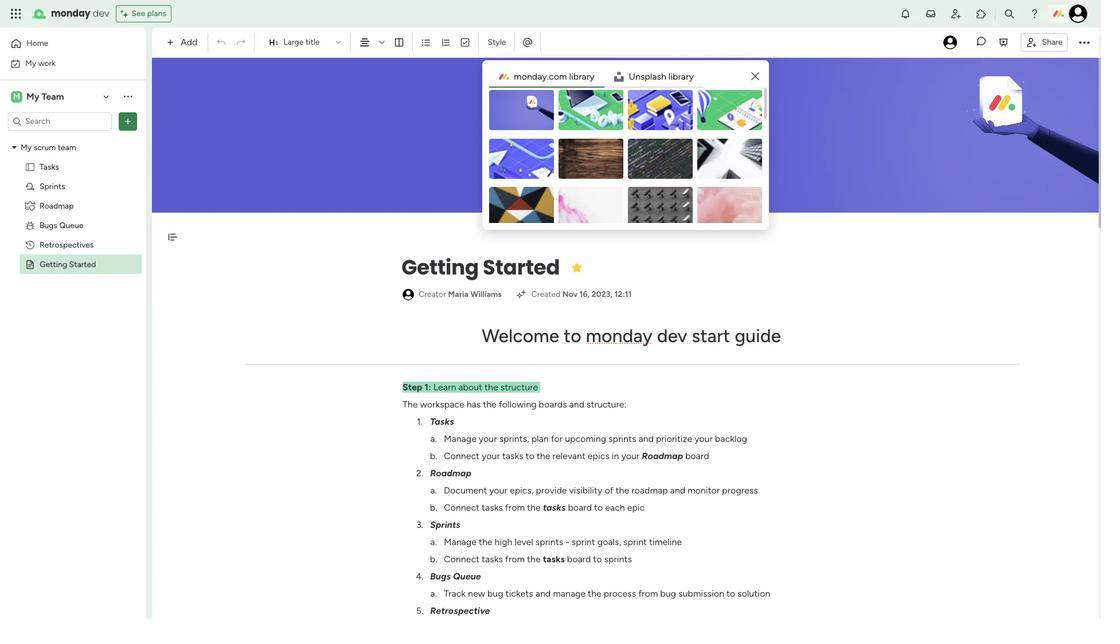 Task type: describe. For each thing, give the bounding box(es) containing it.
board activity image
[[944, 36, 958, 49]]

photo 1557597774 9d273605dfa9.jpeg image
[[628, 187, 693, 227]]

tasks down sprints,
[[503, 451, 524, 462]]

monday dev
[[51, 7, 109, 20]]

connect tasks from the tasks board to sprints
[[444, 554, 632, 565]]

new
[[468, 589, 486, 600]]

make
[[419, 235, 438, 245]]

3
[[417, 520, 422, 531]]

b for connect tasks from the tasks board to each epic
[[430, 503, 436, 514]]

1
[[417, 417, 421, 428]]

welcome to monday dev start guide
[[482, 325, 782, 347]]

the left high
[[479, 537, 493, 548]]

in
[[612, 451, 620, 462]]

photo 1553532434 5ab5b6b84993.jpeg image
[[490, 187, 554, 227]]

done.png image
[[559, 90, 624, 130]]

photo 1551522355 dbf80597eba8.jpeg image
[[698, 139, 763, 179]]

doc
[[440, 235, 454, 245]]

caret down image
[[12, 143, 17, 152]]

manage the high level sprints - sprint goals, sprint timeline
[[444, 537, 682, 548]]

creator maria williams
[[419, 290, 502, 300]]

monitor
[[688, 486, 720, 496]]

2023,
[[592, 290, 613, 300]]

12:11
[[615, 290, 632, 300]]

1 bug from the left
[[488, 589, 504, 600]]

the down plan
[[537, 451, 551, 462]]

a . for document your epics, provide visibility of the roadmap and monitor progress
[[431, 486, 437, 496]]

work
[[38, 58, 56, 68]]

0 horizontal spatial monday
[[51, 7, 90, 20]]

tasks down high
[[482, 554, 503, 565]]

full
[[456, 235, 467, 245]]

epic
[[628, 503, 645, 514]]

. for document your epics, provide visibility of the roadmap and monitor progress
[[435, 486, 437, 496]]

style button
[[483, 33, 512, 52]]

photo 1556139943 4bdca53adf1e.jpeg image
[[559, 187, 624, 227]]

Getting Started field
[[399, 253, 563, 283]]

v2 ellipsis image
[[1080, 35, 1090, 50]]

see
[[132, 9, 145, 18]]

submission
[[679, 589, 725, 600]]

document
[[444, 486, 487, 496]]

2 vertical spatial sprints
[[605, 554, 632, 565]]

your for connect your tasks to the relevant epics in your roadmap board
[[482, 451, 500, 462]]

width
[[469, 235, 489, 245]]

your right in
[[622, 451, 640, 462]]

scrum
[[34, 143, 56, 152]]

manage your sprints, plan for upcoming sprints and prioritize your backlog
[[444, 434, 748, 445]]

timeline
[[650, 537, 682, 548]]

welcome
[[482, 325, 560, 347]]

real_estate.png image
[[628, 90, 693, 130]]

agenda.png image
[[698, 90, 763, 130]]

tasks down provide
[[543, 503, 566, 514]]

bulleted list image
[[422, 37, 432, 48]]

epics,
[[510, 486, 534, 496]]

retrospectives
[[40, 240, 94, 250]]

2 r from the left
[[587, 71, 590, 82]]

the right the of
[[616, 486, 630, 496]]

getting inside getting started field
[[402, 253, 479, 282]]

to down nov
[[564, 325, 582, 347]]

level
[[515, 537, 534, 548]]

start
[[692, 325, 731, 347]]

see plans button
[[116, 5, 172, 22]]

. for sprints
[[422, 520, 424, 531]]

1 vertical spatial monday
[[586, 325, 653, 347]]

the right about
[[485, 382, 499, 393]]

. for track new bug tickets and manage the process from bug submission to solution
[[435, 589, 437, 600]]

has
[[467, 399, 481, 410]]

make doc full width button
[[398, 231, 494, 250]]

my scrum team
[[21, 143, 76, 152]]

b for connect your tasks to the relevant epics in your roadmap board
[[430, 451, 436, 462]]

0 vertical spatial sprints
[[609, 434, 637, 445]]

mention image
[[523, 36, 534, 48]]

1 r from the left
[[579, 71, 582, 82]]

d
[[532, 71, 538, 82]]

track new bug tickets and manage the process from bug submission to solution
[[444, 589, 771, 600]]

tickets
[[506, 589, 534, 600]]

connect for connect tasks from the tasks board to each epic
[[444, 503, 480, 514]]

my team
[[26, 91, 64, 102]]

sprints,
[[500, 434, 530, 445]]

workspace options image
[[122, 91, 134, 102]]

. for manage the high level sprints - sprint goals, sprint timeline
[[435, 537, 437, 548]]

0 vertical spatial board
[[686, 451, 710, 462]]

. for tasks
[[421, 417, 423, 428]]

and left prioritize
[[639, 434, 654, 445]]

0 horizontal spatial getting
[[40, 260, 67, 269]]

retrospective
[[430, 606, 490, 617]]

track
[[444, 589, 466, 600]]

2 vertical spatial from
[[639, 589, 658, 600]]

large
[[284, 37, 304, 47]]

2 s from the left
[[657, 71, 662, 82]]

2 .
[[417, 468, 424, 479]]

board for board to each epic
[[568, 503, 592, 514]]

1 l from the left
[[570, 71, 572, 82]]

progress
[[723, 486, 759, 496]]

plan
[[532, 434, 549, 445]]

p
[[645, 71, 651, 82]]

and left monitor
[[671, 486, 686, 496]]

3 .
[[417, 520, 424, 531]]

connect for connect your tasks to the relevant epics in your roadmap board
[[444, 451, 480, 462]]

photo 1546962339 5ff89552b8ed.jpeg image
[[559, 139, 624, 179]]

add button
[[162, 33, 205, 52]]

to down goals,
[[594, 554, 602, 565]]

1 i from the left
[[572, 71, 574, 82]]

your left backlog
[[695, 434, 713, 445]]

1 s from the left
[[641, 71, 645, 82]]

the down epics,
[[527, 503, 541, 514]]

to left solution
[[727, 589, 736, 600]]

started inside getting started field
[[483, 253, 560, 282]]

photo 1551419762 4a3d998f6292.jpeg image
[[628, 139, 693, 179]]

m
[[13, 92, 20, 101]]

layout image
[[395, 37, 405, 48]]

1 sprint from the left
[[572, 537, 596, 548]]

home
[[26, 38, 48, 48]]

4 .
[[416, 572, 424, 583]]

my for my scrum team
[[21, 143, 32, 152]]

paper_plane.png image
[[490, 139, 554, 179]]

tasks inside list box
[[40, 162, 59, 172]]

u n s p l a s h l i b r a r y
[[629, 71, 694, 82]]

4 r from the left
[[686, 71, 690, 82]]

step 1: learn about the structure
[[403, 382, 541, 393]]

notifications image
[[900, 8, 912, 20]]

1 vertical spatial bugs queue
[[430, 572, 481, 583]]

created nov 16, 2023, 12:11
[[532, 290, 632, 300]]

the right has
[[483, 399, 497, 410]]

step
[[403, 382, 423, 393]]

c
[[549, 71, 554, 82]]

my work
[[25, 58, 56, 68]]

manage for manage your sprints, plan for upcoming sprints and prioritize your backlog
[[444, 434, 477, 445]]

team
[[58, 143, 76, 152]]

Search in workspace field
[[24, 115, 96, 128]]

2 horizontal spatial roadmap
[[642, 451, 684, 462]]

3 y from the left
[[690, 71, 694, 82]]

2
[[417, 468, 422, 479]]

created
[[532, 290, 561, 300]]

workspace image
[[11, 90, 22, 103]]

1 vertical spatial tasks
[[430, 417, 454, 428]]

learn
[[434, 382, 456, 393]]

workspace
[[420, 399, 465, 410]]

williams
[[471, 290, 502, 300]]

2 y from the left
[[590, 71, 595, 82]]

my work button
[[7, 54, 123, 73]]

plans
[[147, 9, 166, 18]]

style
[[488, 37, 506, 47]]

provide
[[536, 486, 567, 496]]

and right tickets
[[536, 589, 551, 600]]



Task type: locate. For each thing, give the bounding box(es) containing it.
1 horizontal spatial queue
[[453, 572, 481, 583]]

your down sprints,
[[482, 451, 500, 462]]

home button
[[7, 34, 123, 53]]

n left c
[[527, 71, 532, 82]]

manage down has
[[444, 434, 477, 445]]

monday up home button
[[51, 7, 90, 20]]

sprints up in
[[609, 434, 637, 445]]

1 vertical spatial my
[[26, 91, 39, 102]]

your left sprints,
[[479, 434, 497, 445]]

1 manage from the top
[[444, 434, 477, 445]]

prioritize
[[656, 434, 693, 445]]

s right p
[[657, 71, 662, 82]]

bugs inside list box
[[40, 221, 57, 230]]

1 horizontal spatial started
[[483, 253, 560, 282]]

0 vertical spatial tasks
[[40, 162, 59, 172]]

1 public board image from the top
[[25, 162, 36, 172]]

search everything image
[[1004, 8, 1016, 20]]

0 vertical spatial queue
[[59, 221, 83, 230]]

sprints down my scrum team
[[40, 182, 65, 191]]

l right c
[[570, 71, 572, 82]]

roadmap
[[632, 486, 668, 496]]

0 horizontal spatial y
[[542, 71, 547, 82]]

2 n from the left
[[636, 71, 641, 82]]

s right u at the top of page
[[641, 71, 645, 82]]

your for document your epics, provide visibility of the roadmap and monitor progress
[[490, 486, 508, 496]]

structure
[[501, 382, 538, 393]]

share button
[[1022, 33, 1069, 51]]

board
[[686, 451, 710, 462], [568, 503, 592, 514], [567, 554, 591, 565]]

0 horizontal spatial n
[[527, 71, 532, 82]]

0 vertical spatial b .
[[430, 451, 438, 462]]

public board image for getting started
[[25, 259, 36, 270]]

0 horizontal spatial getting started
[[40, 260, 96, 269]]

board for board to sprints
[[567, 554, 591, 565]]

0 horizontal spatial bugs
[[40, 221, 57, 230]]

1 horizontal spatial n
[[636, 71, 641, 82]]

tasks
[[503, 451, 524, 462], [482, 503, 503, 514], [543, 503, 566, 514], [482, 554, 503, 565], [543, 554, 565, 565]]

.
[[547, 71, 549, 82], [421, 417, 423, 428], [435, 434, 437, 445], [436, 451, 438, 462], [422, 468, 424, 479], [435, 486, 437, 496], [436, 503, 438, 514], [422, 520, 424, 531], [435, 537, 437, 548], [436, 554, 438, 565], [422, 572, 424, 583], [435, 589, 437, 600], [422, 606, 424, 617]]

1 horizontal spatial sprints
[[430, 520, 461, 531]]

1 horizontal spatial i
[[671, 71, 673, 82]]

m right c
[[560, 71, 567, 82]]

2 connect from the top
[[444, 503, 480, 514]]

16,
[[580, 290, 590, 300]]

2 i from the left
[[671, 71, 673, 82]]

connect up document
[[444, 451, 480, 462]]

0 horizontal spatial dev
[[93, 7, 109, 20]]

1 horizontal spatial bugs
[[430, 572, 451, 583]]

0 horizontal spatial sprint
[[572, 537, 596, 548]]

getting started inside list box
[[40, 260, 96, 269]]

numbered list image
[[441, 37, 451, 48]]

0 vertical spatial manage
[[444, 434, 477, 445]]

1 o from the left
[[522, 71, 527, 82]]

2 vertical spatial connect
[[444, 554, 480, 565]]

0 horizontal spatial s
[[641, 71, 645, 82]]

. for bugs queue
[[422, 572, 424, 583]]

list box
[[0, 135, 146, 429]]

structure:
[[587, 399, 627, 410]]

connect down document
[[444, 503, 480, 514]]

n left p
[[636, 71, 641, 82]]

1 .
[[417, 417, 423, 428]]

0 horizontal spatial bugs queue
[[40, 221, 83, 230]]

a . for manage the high level sprints - sprint goals, sprint timeline
[[431, 537, 437, 548]]

remove from favorites image
[[572, 262, 583, 273]]

1 horizontal spatial l
[[651, 71, 653, 82]]

2 manage from the top
[[444, 537, 477, 548]]

bugs queue up track
[[430, 572, 481, 583]]

getting started down retrospectives
[[40, 260, 96, 269]]

from for board to sprints
[[506, 554, 525, 565]]

u
[[629, 71, 636, 82]]

backlog
[[716, 434, 748, 445]]

from down level
[[506, 554, 525, 565]]

3 connect from the top
[[444, 554, 480, 565]]

bugs queue
[[40, 221, 83, 230], [430, 572, 481, 583]]

1 horizontal spatial monday
[[586, 325, 653, 347]]

bug right new
[[488, 589, 504, 600]]

about
[[459, 382, 483, 393]]

my inside list box
[[21, 143, 32, 152]]

2 o from the left
[[554, 71, 560, 82]]

2 vertical spatial roadmap
[[430, 468, 472, 479]]

0 vertical spatial from
[[506, 503, 525, 514]]

from right process
[[639, 589, 658, 600]]

1 vertical spatial from
[[506, 554, 525, 565]]

1 y from the left
[[542, 71, 547, 82]]

a
[[538, 71, 542, 82], [582, 71, 587, 82], [653, 71, 657, 82], [682, 71, 686, 82], [431, 434, 435, 445], [431, 486, 435, 496], [431, 537, 435, 548], [431, 589, 435, 600]]

0 horizontal spatial sprints
[[40, 182, 65, 191]]

y left c
[[542, 71, 547, 82]]

2 vertical spatial board
[[567, 554, 591, 565]]

b .
[[430, 451, 438, 462], [430, 503, 438, 514], [430, 554, 438, 565]]

1 vertical spatial public board image
[[25, 259, 36, 270]]

1 horizontal spatial s
[[657, 71, 662, 82]]

my for my team
[[26, 91, 39, 102]]

roadmap up retrospectives
[[40, 201, 74, 211]]

0 vertical spatial my
[[25, 58, 36, 68]]

0 vertical spatial sprints
[[40, 182, 65, 191]]

1 m from the left
[[514, 71, 522, 82]]

monday
[[51, 7, 90, 20], [586, 325, 653, 347]]

bugs up retrospectives
[[40, 221, 57, 230]]

1 a . from the top
[[431, 434, 437, 445]]

1 horizontal spatial sprint
[[624, 537, 647, 548]]

sprints right 3 .
[[430, 520, 461, 531]]

l left h
[[651, 71, 653, 82]]

connect tasks from the tasks board to each epic
[[444, 503, 645, 514]]

epics
[[588, 451, 610, 462]]

2 horizontal spatial y
[[690, 71, 694, 82]]

my inside button
[[25, 58, 36, 68]]

1 horizontal spatial roadmap
[[430, 468, 472, 479]]

3 a . from the top
[[431, 537, 437, 548]]

queue
[[59, 221, 83, 230], [453, 572, 481, 583]]

manage for manage the high level sprints - sprint goals, sprint timeline
[[444, 537, 477, 548]]

photo 1559251606 c623743a6d76.jpeg image
[[698, 187, 763, 227]]

public board image
[[25, 162, 36, 172], [25, 259, 36, 270]]

checklist image
[[461, 37, 471, 48]]

manage left high
[[444, 537, 477, 548]]

queue up retrospectives
[[59, 221, 83, 230]]

workspace selection element
[[11, 90, 66, 104]]

sprint right -
[[572, 537, 596, 548]]

dev
[[93, 7, 109, 20], [657, 325, 688, 347]]

monday down 12:11
[[586, 325, 653, 347]]

getting started
[[402, 253, 560, 282], [40, 260, 96, 269]]

board down -
[[567, 554, 591, 565]]

2 horizontal spatial l
[[669, 71, 671, 82]]

upcoming
[[565, 434, 607, 445]]

queue up new
[[453, 572, 481, 583]]

title
[[306, 37, 320, 47]]

2 vertical spatial my
[[21, 143, 32, 152]]

and right boards
[[570, 399, 585, 410]]

tasks down document
[[482, 503, 503, 514]]

connect up track
[[444, 554, 480, 565]]

y
[[542, 71, 547, 82], [590, 71, 595, 82], [690, 71, 694, 82]]

started down retrospectives
[[69, 260, 96, 269]]

dev left see
[[93, 7, 109, 20]]

your for manage your sprints, plan for upcoming sprints and prioritize your backlog
[[479, 434, 497, 445]]

maria williams image
[[1070, 5, 1088, 23]]

0 vertical spatial bugs queue
[[40, 221, 83, 230]]

goals,
[[598, 537, 622, 548]]

sprints inside list box
[[40, 182, 65, 191]]

a .
[[431, 434, 437, 445], [431, 486, 437, 496], [431, 537, 437, 548], [431, 589, 437, 600]]

2 l from the left
[[651, 71, 653, 82]]

from
[[506, 503, 525, 514], [506, 554, 525, 565], [639, 589, 658, 600]]

make doc full width
[[419, 235, 489, 245]]

help image
[[1030, 8, 1041, 20]]

maria
[[448, 290, 469, 300]]

sprints
[[40, 182, 65, 191], [430, 520, 461, 531]]

b . for connect tasks from the tasks board to sprints
[[430, 554, 438, 565]]

each
[[606, 503, 625, 514]]

high
[[495, 537, 513, 548]]

dev left start
[[657, 325, 688, 347]]

public board image for tasks
[[25, 162, 36, 172]]

3 l from the left
[[669, 71, 671, 82]]

y right h
[[690, 71, 694, 82]]

1 vertical spatial manage
[[444, 537, 477, 548]]

bugs queue up retrospectives
[[40, 221, 83, 230]]

a . for manage your sprints, plan for upcoming sprints and prioritize your backlog
[[431, 434, 437, 445]]

tasks down my scrum team
[[40, 162, 59, 172]]

1 b . from the top
[[430, 451, 438, 462]]

i right c
[[572, 71, 574, 82]]

1 horizontal spatial o
[[554, 71, 560, 82]]

0 horizontal spatial l
[[570, 71, 572, 82]]

apps image
[[976, 8, 988, 20]]

o left d on the left top of the page
[[522, 71, 527, 82]]

m o n d a y . c o m l i b r a r y
[[514, 71, 595, 82]]

for
[[551, 434, 563, 445]]

my
[[25, 58, 36, 68], [26, 91, 39, 102], [21, 143, 32, 152]]

2 a . from the top
[[431, 486, 437, 496]]

1 n from the left
[[527, 71, 532, 82]]

n
[[527, 71, 532, 82], [636, 71, 641, 82]]

sprints down goals,
[[605, 554, 632, 565]]

roadmap inside list box
[[40, 201, 74, 211]]

sprint right goals,
[[624, 537, 647, 548]]

from down epics,
[[506, 503, 525, 514]]

1 vertical spatial dev
[[657, 325, 688, 347]]

0 vertical spatial dev
[[93, 7, 109, 20]]

3 r from the left
[[679, 71, 682, 82]]

getting started up williams
[[402, 253, 560, 282]]

1 horizontal spatial m
[[560, 71, 567, 82]]

to
[[564, 325, 582, 347], [526, 451, 535, 462], [595, 503, 603, 514], [594, 554, 602, 565], [727, 589, 736, 600]]

my right workspace icon
[[26, 91, 39, 102]]

2 sprint from the left
[[624, 537, 647, 548]]

b for connect tasks from the tasks board to sprints
[[430, 554, 436, 565]]

sprints left -
[[536, 537, 564, 548]]

of
[[605, 486, 614, 496]]

0 vertical spatial connect
[[444, 451, 480, 462]]

0 horizontal spatial started
[[69, 260, 96, 269]]

b
[[574, 71, 579, 82], [673, 71, 679, 82], [430, 451, 436, 462], [430, 503, 436, 514], [430, 554, 436, 565]]

1 vertical spatial b .
[[430, 503, 438, 514]]

getting down retrospectives
[[40, 260, 67, 269]]

1 horizontal spatial bugs queue
[[430, 572, 481, 583]]

1 vertical spatial connect
[[444, 503, 480, 514]]

m
[[514, 71, 522, 82], [560, 71, 567, 82]]

to left each
[[595, 503, 603, 514]]

1 horizontal spatial y
[[590, 71, 595, 82]]

my right caret down 'image'
[[21, 143, 32, 152]]

1 horizontal spatial tasks
[[430, 417, 454, 428]]

share
[[1043, 37, 1063, 47]]

2 bug from the left
[[661, 589, 677, 600]]

4 a . from the top
[[431, 589, 437, 600]]

add
[[181, 37, 198, 48]]

bugs queue inside list box
[[40, 221, 83, 230]]

1 vertical spatial bugs
[[430, 572, 451, 583]]

1 vertical spatial roadmap
[[642, 451, 684, 462]]

boards
[[539, 399, 567, 410]]

5
[[417, 606, 422, 617]]

tasks down the workspace
[[430, 417, 454, 428]]

the left process
[[588, 589, 602, 600]]

roadmap down prioritize
[[642, 451, 684, 462]]

started up created
[[483, 253, 560, 282]]

1 vertical spatial sprints
[[536, 537, 564, 548]]

relevant
[[553, 451, 586, 462]]

solution
[[738, 589, 771, 600]]

1 horizontal spatial dev
[[657, 325, 688, 347]]

list box containing my scrum team
[[0, 135, 146, 429]]

. for roadmap
[[422, 468, 424, 479]]

o right d on the left top of the page
[[554, 71, 560, 82]]

0 vertical spatial roadmap
[[40, 201, 74, 211]]

0 vertical spatial public board image
[[25, 162, 36, 172]]

your left epics,
[[490, 486, 508, 496]]

option
[[0, 137, 146, 139]]

. for manage your sprints, plan for upcoming sprints and prioritize your backlog
[[435, 434, 437, 445]]

1 connect from the top
[[444, 451, 480, 462]]

2 b . from the top
[[430, 503, 438, 514]]

1 vertical spatial queue
[[453, 572, 481, 583]]

y up done.png image
[[590, 71, 595, 82]]

tasks down manage the high level sprints - sprint goals, sprint timeline
[[543, 554, 565, 565]]

2 public board image from the top
[[25, 259, 36, 270]]

my inside 'workspace selection' element
[[26, 91, 39, 102]]

0 horizontal spatial queue
[[59, 221, 83, 230]]

invite members image
[[951, 8, 962, 20]]

0 horizontal spatial i
[[572, 71, 574, 82]]

0 horizontal spatial roadmap
[[40, 201, 74, 211]]

document your epics, provide visibility of the roadmap and monitor progress
[[444, 486, 759, 496]]

select product image
[[10, 8, 22, 20]]

board down prioritize
[[686, 451, 710, 462]]

from for board to each epic
[[506, 503, 525, 514]]

inbox image
[[926, 8, 937, 20]]

connect for connect tasks from the tasks board to sprints
[[444, 554, 480, 565]]

the
[[485, 382, 499, 393], [483, 399, 497, 410], [537, 451, 551, 462], [616, 486, 630, 496], [527, 503, 541, 514], [479, 537, 493, 548], [527, 554, 541, 565], [588, 589, 602, 600]]

1 horizontal spatial bug
[[661, 589, 677, 600]]

0 horizontal spatial m
[[514, 71, 522, 82]]

to down plan
[[526, 451, 535, 462]]

options image
[[122, 116, 134, 127]]

m left d on the left top of the page
[[514, 71, 522, 82]]

0 horizontal spatial o
[[522, 71, 527, 82]]

a . for track new bug tickets and manage the process from bug submission to solution
[[431, 589, 437, 600]]

2 m from the left
[[560, 71, 567, 82]]

guide
[[735, 325, 782, 347]]

my left work
[[25, 58, 36, 68]]

1 horizontal spatial getting started
[[402, 253, 560, 282]]

1 vertical spatial sprints
[[430, 520, 461, 531]]

bug
[[488, 589, 504, 600], [661, 589, 677, 600]]

getting started inside getting started field
[[402, 253, 560, 282]]

the workspace has the following boards and structure:
[[403, 399, 627, 410]]

5 .
[[417, 606, 424, 617]]

see plans
[[132, 9, 166, 18]]

0 vertical spatial bugs
[[40, 221, 57, 230]]

bug left submission at the right bottom
[[661, 589, 677, 600]]

manage
[[553, 589, 586, 600]]

1 vertical spatial board
[[568, 503, 592, 514]]

3 b . from the top
[[430, 554, 438, 565]]

0 horizontal spatial bug
[[488, 589, 504, 600]]

0 horizontal spatial tasks
[[40, 162, 59, 172]]

getting down make doc full width button
[[402, 253, 479, 282]]

-
[[566, 537, 570, 548]]

1 horizontal spatial getting
[[402, 253, 479, 282]]

. for retrospective
[[422, 606, 424, 617]]

b . for connect tasks from the tasks board to each epic
[[430, 503, 438, 514]]

the
[[403, 399, 418, 410]]

visibility
[[570, 486, 603, 496]]

l right h
[[669, 71, 671, 82]]

nov
[[563, 290, 578, 300]]

roadmap up document
[[430, 468, 472, 479]]

o
[[522, 71, 527, 82], [554, 71, 560, 82]]

my for my work
[[25, 58, 36, 68]]

4
[[416, 572, 422, 583]]

the down level
[[527, 554, 541, 565]]

i right h
[[671, 71, 673, 82]]

0 vertical spatial monday
[[51, 7, 90, 20]]

bugs right 4 .
[[430, 572, 451, 583]]

2 vertical spatial b .
[[430, 554, 438, 565]]

board down visibility
[[568, 503, 592, 514]]

team
[[42, 91, 64, 102]]

h
[[662, 71, 667, 82]]

b . for connect your tasks to the relevant epics in your roadmap board
[[430, 451, 438, 462]]



Task type: vqa. For each thing, say whether or not it's contained in the screenshot.


